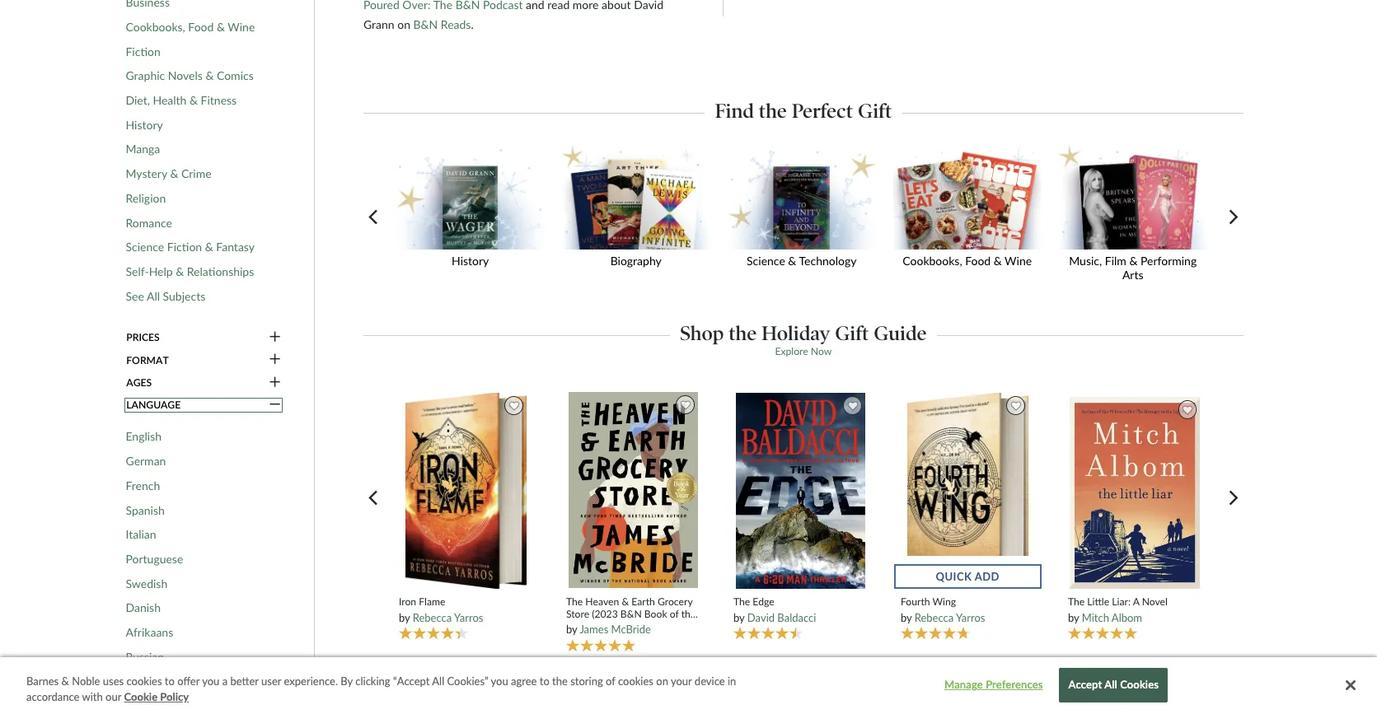 Task type: describe. For each thing, give the bounding box(es) containing it.
fourth wing image
[[906, 392, 1029, 590]]

all inside the barnes & noble uses cookies to offer you a better user experience. by clicking "accept all cookies" you agree to the storing of cookies on your device in accordance with our
[[432, 675, 444, 688]]

wing
[[932, 596, 956, 608]]

rebecca yarros link for iron flame by rebecca yarros
[[413, 611, 483, 624]]

italian
[[126, 528, 156, 542]]

cookie
[[124, 691, 157, 704]]

quick add button
[[894, 565, 1041, 589]]

biography link
[[556, 146, 722, 278]]

greek, ancient (to 1453)
[[126, 674, 250, 688]]

all for see
[[147, 289, 160, 303]]

spanish
[[126, 503, 165, 517]]

graphic novels & comics
[[126, 69, 254, 83]]

book
[[644, 608, 667, 620]]

english link
[[126, 430, 162, 444]]

0 vertical spatial cookbooks,
[[126, 20, 185, 34]]

novels
[[168, 69, 203, 83]]

1 horizontal spatial cookbooks, food & wine link
[[888, 146, 1053, 278]]

the heaven & earth grocery store (2023 b&n book of the year) link
[[566, 595, 700, 633]]

offer
[[177, 675, 200, 688]]

subjects
[[163, 289, 205, 303]]

and read more about david grann on
[[363, 0, 663, 31]]

biography image
[[556, 146, 716, 250]]

cookies
[[1120, 678, 1159, 691]]

agree
[[511, 675, 537, 688]]

policy
[[160, 691, 189, 704]]

iron flame image
[[404, 392, 527, 590]]

0 horizontal spatial history
[[126, 118, 163, 132]]

& inside the barnes & noble uses cookies to offer you a better user experience. by clicking "accept all cookies" you agree to the storing of cookies on your device in accordance with our
[[61, 675, 69, 688]]

danish link
[[126, 601, 161, 615]]

graphic
[[126, 69, 165, 83]]

the heaven & earth grocery store (2023 b&n book of the year) image
[[567, 392, 699, 589]]

music, film & performing arts
[[1069, 254, 1197, 282]]

by
[[341, 675, 353, 688]]

swedish link
[[126, 576, 167, 591]]

music,
[[1069, 254, 1102, 268]]

privacy alert dialog
[[0, 658, 1377, 714]]

all for accept
[[1104, 678, 1117, 691]]

on inside the barnes & noble uses cookies to offer you a better user experience. by clicking "accept all cookies" you agree to the storing of cookies on your device in accordance with our
[[656, 675, 668, 688]]

the edge by david baldacci
[[733, 596, 816, 624]]

"accept
[[393, 675, 430, 688]]

fantasy
[[216, 240, 255, 254]]

mystery & crime link
[[126, 167, 211, 181]]

a
[[1133, 596, 1139, 608]]

health
[[153, 93, 187, 107]]

accordance
[[26, 691, 79, 704]]

reads
[[441, 17, 471, 31]]

french
[[126, 479, 160, 493]]

liar:
[[1112, 596, 1131, 608]]

the edge image
[[735, 392, 866, 590]]

technology
[[799, 254, 857, 268]]

plus arrow image
[[269, 375, 281, 390]]

& inside mystery & crime link
[[170, 167, 178, 181]]

grocery
[[658, 595, 693, 608]]

of inside the barnes & noble uses cookies to offer you a better user experience. by clicking "accept all cookies" you agree to the storing of cookies on your device in accordance with our
[[606, 675, 615, 688]]

rebecca yarros link for fourth wing by rebecca yarros
[[915, 611, 985, 624]]

danish
[[126, 601, 161, 615]]

religion
[[126, 191, 166, 205]]

2 cookies from the left
[[618, 675, 653, 688]]

& inside science fiction & fantasy link
[[205, 240, 213, 254]]

cookbooks, food & wine image
[[888, 146, 1047, 250]]

greek,
[[126, 674, 159, 688]]

ages button
[[126, 375, 282, 390]]

manage preferences
[[944, 678, 1043, 691]]

science for science fiction & fantasy
[[126, 240, 164, 254]]

0 vertical spatial b&n
[[413, 17, 438, 31]]

the inside shop the holiday gift guide explore now
[[729, 321, 757, 345]]

english
[[126, 430, 162, 444]]

cookie policy
[[124, 691, 189, 704]]

cookie policy link
[[124, 690, 189, 706]]

italian link
[[126, 528, 156, 542]]

2 to from the left
[[540, 675, 549, 688]]

b&n reads .
[[413, 17, 474, 31]]

self-
[[126, 264, 149, 278]]

little
[[1087, 596, 1109, 608]]

see all subjects link
[[126, 289, 205, 303]]

manage preferences button
[[942, 669, 1045, 702]]

chinese link
[[126, 699, 166, 713]]

our
[[106, 691, 121, 704]]

& inside music, film & performing arts
[[1129, 254, 1138, 268]]

find
[[715, 99, 754, 122]]

rebecca for fourth wing by rebecca yarros
[[915, 611, 954, 624]]

plus arrow image for format
[[269, 353, 281, 368]]

self-help & relationships link
[[126, 264, 254, 279]]

by down store
[[566, 623, 577, 636]]

& up comics
[[217, 20, 225, 34]]

plus arrow image for language
[[269, 398, 281, 413]]

portuguese
[[126, 552, 183, 566]]

shop
[[680, 321, 724, 345]]

in
[[728, 675, 736, 688]]

the inside the barnes & noble uses cookies to offer you a better user experience. by clicking "accept all cookies" you agree to the storing of cookies on your device in accordance with our
[[552, 675, 568, 688]]

about
[[602, 0, 631, 12]]

gift for perfect
[[858, 99, 892, 122]]

david inside the edge by david baldacci
[[747, 611, 775, 624]]

james mcbride link
[[580, 623, 651, 636]]

the edge link
[[733, 596, 867, 609]]

shop the holiday gift guide explore now
[[680, 321, 927, 358]]

preferences
[[986, 678, 1043, 691]]

1 vertical spatial history
[[452, 254, 489, 268]]

format
[[126, 354, 169, 366]]

1 vertical spatial food
[[965, 254, 991, 268]]

help
[[149, 264, 173, 278]]

the for liar:
[[1068, 596, 1085, 608]]

b&n reads link
[[413, 17, 471, 31]]

flame
[[419, 596, 445, 608]]

ancient
[[161, 674, 200, 688]]

iron flame link
[[399, 596, 533, 609]]

more
[[573, 0, 599, 12]]

barnes
[[26, 675, 59, 688]]

find the perfect gift
[[715, 99, 892, 122]]

read
[[547, 0, 570, 12]]

rebecca for iron flame by rebecca yarros
[[413, 611, 452, 624]]

history image
[[391, 146, 550, 250]]

noble
[[72, 675, 100, 688]]



Task type: vqa. For each thing, say whether or not it's contained in the screenshot.
user "image"
no



Task type: locate. For each thing, give the bounding box(es) containing it.
food down cookbooks, food & wine image
[[965, 254, 991, 268]]

1 vertical spatial of
[[606, 675, 615, 688]]

the inside the heaven & earth grocery store (2023 b&n book of the year)
[[681, 608, 696, 620]]

uses
[[103, 675, 124, 688]]

1 vertical spatial david
[[747, 611, 775, 624]]

by inside the little liar: a novel by mitch albom
[[1068, 611, 1079, 624]]

to right agree at bottom left
[[540, 675, 549, 688]]

cookbooks, food & wine down cookbooks, food & wine image
[[903, 254, 1032, 268]]

1 horizontal spatial on
[[656, 675, 668, 688]]

mystery
[[126, 167, 167, 181]]

1 vertical spatial cookbooks, food & wine link
[[888, 146, 1053, 278]]

0 horizontal spatial cookbooks, food & wine
[[126, 20, 255, 34]]

the up store
[[566, 595, 583, 608]]

food up graphic novels & comics
[[188, 20, 214, 34]]

romance
[[126, 215, 172, 230]]

0 horizontal spatial rebecca
[[413, 611, 452, 624]]

on
[[397, 17, 410, 31], [656, 675, 668, 688]]

cookbooks, food & wine link
[[126, 20, 255, 34], [888, 146, 1053, 278]]

add
[[975, 570, 1000, 583]]

with
[[82, 691, 103, 704]]

history down history image
[[452, 254, 489, 268]]

& right 'help'
[[176, 264, 184, 278]]

0 vertical spatial wine
[[228, 20, 255, 34]]

1 to from the left
[[165, 675, 175, 688]]

cookbooks, food & wine up graphic novels & comics
[[126, 20, 255, 34]]

barnes & noble uses cookies to offer you a better user experience. by clicking "accept all cookies" you agree to the storing of cookies on your device in accordance with our
[[26, 675, 736, 704]]

& inside diet, health & fitness link
[[190, 93, 198, 107]]

0 horizontal spatial the
[[566, 595, 583, 608]]

swedish
[[126, 576, 167, 590]]

0 horizontal spatial yarros
[[454, 611, 483, 624]]

by left david baldacci link at bottom
[[733, 611, 744, 624]]

fiction inside science fiction & fantasy link
[[167, 240, 202, 254]]

cookbooks, up fiction link
[[126, 20, 185, 34]]

& left earth
[[622, 595, 629, 608]]

0 horizontal spatial on
[[397, 17, 410, 31]]

0 horizontal spatial all
[[147, 289, 160, 303]]

by inside the edge by david baldacci
[[733, 611, 744, 624]]

of down grocery
[[670, 608, 679, 620]]

0 horizontal spatial rebecca yarros link
[[413, 611, 483, 624]]

1 horizontal spatial you
[[491, 675, 508, 688]]

quick add
[[936, 570, 1000, 583]]

iron flame by rebecca yarros
[[399, 596, 483, 624]]

david
[[634, 0, 663, 12], [747, 611, 775, 624]]

biography
[[610, 254, 662, 268]]

all inside button
[[1104, 678, 1117, 691]]

romance link
[[126, 215, 172, 230]]

rebecca yarros link
[[413, 611, 483, 624], [915, 611, 985, 624]]

1 you from the left
[[202, 675, 219, 688]]

science & technology
[[747, 254, 857, 268]]

you left 'a'
[[202, 675, 219, 688]]

fiction up graphic
[[126, 44, 161, 58]]

1 horizontal spatial david
[[747, 611, 775, 624]]

yarros for fourth wing by rebecca yarros
[[956, 611, 985, 624]]

gift inside shop the holiday gift guide explore now
[[835, 321, 869, 345]]

0 vertical spatial gift
[[858, 99, 892, 122]]

chinese
[[126, 699, 166, 713]]

cookies left your
[[618, 675, 653, 688]]

self-help & relationships
[[126, 264, 254, 278]]

cookbooks, food & wine
[[126, 20, 255, 34], [903, 254, 1032, 268]]

1 vertical spatial gift
[[835, 321, 869, 345]]

of right storing
[[606, 675, 615, 688]]

the little liar: a novel link
[[1068, 596, 1202, 609]]

b&n up mcbride
[[620, 608, 642, 620]]

guide
[[874, 321, 927, 345]]

1 horizontal spatial yarros
[[956, 611, 985, 624]]

0 vertical spatial fiction
[[126, 44, 161, 58]]

mystery & crime
[[126, 167, 211, 181]]

2 rebecca yarros link from the left
[[915, 611, 985, 624]]

all right "accept"
[[1104, 678, 1117, 691]]

by inside fourth wing by rebecca yarros
[[901, 611, 912, 624]]

1 horizontal spatial rebecca yarros link
[[915, 611, 985, 624]]

ages
[[126, 377, 152, 389]]

david inside the and read more about david grann on
[[634, 0, 663, 12]]

all
[[147, 289, 160, 303], [432, 675, 444, 688], [1104, 678, 1117, 691]]

1 horizontal spatial fiction
[[167, 240, 202, 254]]

& down cookbooks, food & wine image
[[994, 254, 1002, 268]]

0 horizontal spatial cookies
[[126, 675, 162, 688]]

2 plus arrow image from the top
[[269, 398, 281, 413]]

a
[[222, 675, 228, 688]]

1 vertical spatial plus arrow image
[[269, 398, 281, 413]]

1 yarros from the left
[[454, 611, 483, 624]]

the for &
[[566, 595, 583, 608]]

1 vertical spatial cookbooks, food & wine
[[903, 254, 1032, 268]]

food
[[188, 20, 214, 34], [965, 254, 991, 268]]

1 horizontal spatial the
[[733, 596, 750, 608]]

1 cookies from the left
[[126, 675, 162, 688]]

0 horizontal spatial history link
[[126, 118, 163, 132]]

& right health at the top left of page
[[190, 93, 198, 107]]

0 horizontal spatial wine
[[228, 20, 255, 34]]

1 vertical spatial cookbooks,
[[903, 254, 962, 268]]

0 horizontal spatial cookbooks,
[[126, 20, 185, 34]]

language
[[126, 399, 181, 411]]

better
[[230, 675, 259, 688]]

diet, health & fitness link
[[126, 93, 237, 108]]

yarros down iron flame link
[[454, 611, 483, 624]]

plus arrow image down minus arrow image
[[269, 353, 281, 368]]

1 plus arrow image from the top
[[269, 353, 281, 368]]

diet,
[[126, 93, 150, 107]]

music, film & performing arts image
[[1053, 146, 1212, 250]]

and
[[526, 0, 544, 12]]

1 horizontal spatial cookies
[[618, 675, 653, 688]]

relationships
[[187, 264, 254, 278]]

wine left music,
[[1005, 254, 1032, 268]]

1 rebecca yarros link from the left
[[413, 611, 483, 624]]

0 vertical spatial history link
[[126, 118, 163, 132]]

& left crime
[[170, 167, 178, 181]]

& inside the heaven & earth grocery store (2023 b&n book of the year)
[[622, 595, 629, 608]]

science down romance link
[[126, 240, 164, 254]]

david down edge
[[747, 611, 775, 624]]

1 horizontal spatial of
[[670, 608, 679, 620]]

gift left guide
[[835, 321, 869, 345]]

& up accordance
[[61, 675, 69, 688]]

the left storing
[[552, 675, 568, 688]]

holiday
[[761, 321, 830, 345]]

baldacci
[[777, 611, 816, 624]]

to up policy
[[165, 675, 175, 688]]

iron
[[399, 596, 416, 608]]

the right shop
[[729, 321, 757, 345]]

& inside science & technology link
[[788, 254, 796, 268]]

minus arrow image
[[269, 330, 281, 345]]

film
[[1105, 254, 1126, 268]]

yarros inside fourth wing by rebecca yarros
[[956, 611, 985, 624]]

storing
[[570, 675, 603, 688]]

1 horizontal spatial history link
[[391, 146, 556, 278]]

device
[[695, 675, 725, 688]]

0 horizontal spatial cookbooks, food & wine link
[[126, 20, 255, 34]]

the for by
[[733, 596, 750, 608]]

language button
[[126, 398, 282, 413]]

the inside the heaven & earth grocery store (2023 b&n book of the year)
[[566, 595, 583, 608]]

afrikaans
[[126, 625, 173, 639]]

1 rebecca from the left
[[413, 611, 452, 624]]

fiction
[[126, 44, 161, 58], [167, 240, 202, 254]]

1 horizontal spatial wine
[[1005, 254, 1032, 268]]

rebecca down flame
[[413, 611, 452, 624]]

1 horizontal spatial all
[[432, 675, 444, 688]]

the left little
[[1068, 596, 1085, 608]]

1 vertical spatial on
[[656, 675, 668, 688]]

2 horizontal spatial the
[[1068, 596, 1085, 608]]

all right see at the left top of the page
[[147, 289, 160, 303]]

2 horizontal spatial all
[[1104, 678, 1117, 691]]

& inside graphic novels & comics "link"
[[206, 69, 214, 83]]

0 horizontal spatial to
[[165, 675, 175, 688]]

the inside the edge by david baldacci
[[733, 596, 750, 608]]

the inside the little liar: a novel by mitch albom
[[1068, 596, 1085, 608]]

0 horizontal spatial fiction
[[126, 44, 161, 58]]

music, film & performing arts link
[[1053, 146, 1219, 292]]

& left fantasy
[[205, 240, 213, 254]]

history
[[126, 118, 163, 132], [452, 254, 489, 268]]

german link
[[126, 454, 166, 469]]

1 horizontal spatial food
[[965, 254, 991, 268]]

1 vertical spatial b&n
[[620, 608, 642, 620]]

science & technology link
[[722, 146, 888, 278]]

by for iron flame by rebecca yarros
[[399, 611, 410, 624]]

by for fourth wing by rebecca yarros
[[901, 611, 912, 624]]

b&n left reads
[[413, 17, 438, 31]]

of inside the heaven & earth grocery store (2023 b&n book of the year)
[[670, 608, 679, 620]]

0 vertical spatial on
[[397, 17, 410, 31]]

0 vertical spatial food
[[188, 20, 214, 34]]

grann
[[363, 17, 394, 31]]

cookbooks, down cookbooks, food & wine image
[[903, 254, 962, 268]]

by for the edge by david baldacci
[[733, 611, 744, 624]]

history up manga
[[126, 118, 163, 132]]

comics
[[217, 69, 254, 83]]

& left technology
[[788, 254, 796, 268]]

manga link
[[126, 142, 160, 157]]

rebecca down wing
[[915, 611, 954, 624]]

cookies
[[126, 675, 162, 688], [618, 675, 653, 688]]

0 horizontal spatial food
[[188, 20, 214, 34]]

1 horizontal spatial science
[[747, 254, 785, 268]]

yarros down fourth wing link
[[956, 611, 985, 624]]

rebecca yarros link down flame
[[413, 611, 483, 624]]

0 vertical spatial cookbooks, food & wine link
[[126, 20, 255, 34]]

fourth
[[901, 596, 930, 608]]

to
[[165, 675, 175, 688], [540, 675, 549, 688]]

yarros inside iron flame by rebecca yarros
[[454, 611, 483, 624]]

now
[[811, 345, 832, 358]]

by left "mitch"
[[1068, 611, 1079, 624]]

1 horizontal spatial b&n
[[620, 608, 642, 620]]

portuguese link
[[126, 552, 183, 566]]

fitness
[[201, 93, 237, 107]]

all right "accept
[[432, 675, 444, 688]]

science for science & technology
[[747, 254, 785, 268]]

yarros for iron flame by rebecca yarros
[[454, 611, 483, 624]]

by down iron
[[399, 611, 410, 624]]

manga
[[126, 142, 160, 156]]

the right find at the top of the page
[[759, 99, 787, 122]]

1 vertical spatial wine
[[1005, 254, 1032, 268]]

spanish link
[[126, 503, 165, 518]]

0 horizontal spatial science
[[126, 240, 164, 254]]

& inside self-help & relationships link
[[176, 264, 184, 278]]

rebecca inside iron flame by rebecca yarros
[[413, 611, 452, 624]]

prices
[[126, 331, 160, 344]]

plus arrow image down plus arrow image
[[269, 398, 281, 413]]

rebecca inside fourth wing by rebecca yarros
[[915, 611, 954, 624]]

0 horizontal spatial b&n
[[413, 17, 438, 31]]

year)
[[566, 621, 588, 633]]

cookies up cookie
[[126, 675, 162, 688]]

by inside iron flame by rebecca yarros
[[399, 611, 410, 624]]

on right grann
[[397, 17, 410, 31]]

the left edge
[[733, 596, 750, 608]]

2 you from the left
[[491, 675, 508, 688]]

1 horizontal spatial cookbooks, food & wine
[[903, 254, 1032, 268]]

mitch albom link
[[1082, 611, 1142, 624]]

& right film
[[1129, 254, 1138, 268]]

1 horizontal spatial to
[[540, 675, 549, 688]]

by
[[399, 611, 410, 624], [733, 611, 744, 624], [901, 611, 912, 624], [1068, 611, 1079, 624], [566, 623, 577, 636]]

wine up comics
[[228, 20, 255, 34]]

science & technology image
[[722, 146, 881, 250]]

b&n inside the heaven & earth grocery store (2023 b&n book of the year)
[[620, 608, 642, 620]]

plus arrow image
[[269, 353, 281, 368], [269, 398, 281, 413]]

french link
[[126, 479, 160, 493]]

& right novels
[[206, 69, 214, 83]]

on inside the and read more about david grann on
[[397, 17, 410, 31]]

0 vertical spatial history
[[126, 118, 163, 132]]

.
[[471, 17, 474, 31]]

by down fourth at right
[[901, 611, 912, 624]]

0 horizontal spatial david
[[634, 0, 663, 12]]

mitch
[[1082, 611, 1109, 624]]

graphic novels & comics link
[[126, 69, 254, 83]]

explore
[[775, 345, 808, 358]]

2 yarros from the left
[[956, 611, 985, 624]]

1 horizontal spatial rebecca
[[915, 611, 954, 624]]

0 vertical spatial of
[[670, 608, 679, 620]]

history link
[[126, 118, 163, 132], [391, 146, 556, 278]]

the little liar: a novel image
[[1069, 397, 1201, 590]]

manage
[[944, 678, 983, 691]]

science left technology
[[747, 254, 785, 268]]

0 vertical spatial cookbooks, food & wine
[[126, 20, 255, 34]]

david right about at the left top of the page
[[634, 0, 663, 12]]

fourth wing link
[[901, 596, 1035, 609]]

store
[[566, 608, 589, 620]]

the down grocery
[[681, 608, 696, 620]]

1 horizontal spatial history
[[452, 254, 489, 268]]

russian link
[[126, 650, 164, 664]]

1 vertical spatial history link
[[391, 146, 556, 278]]

format button
[[126, 353, 282, 368]]

earth
[[631, 595, 655, 608]]

rebecca yarros link down wing
[[915, 611, 985, 624]]

you left agree at bottom left
[[491, 675, 508, 688]]

gift for holiday
[[835, 321, 869, 345]]

0 vertical spatial plus arrow image
[[269, 353, 281, 368]]

mcbride
[[611, 623, 651, 636]]

on left your
[[656, 675, 668, 688]]

david baldacci link
[[747, 611, 816, 624]]

science fiction & fantasy link
[[126, 240, 255, 254]]

1 horizontal spatial cookbooks,
[[903, 254, 962, 268]]

gift right perfect
[[858, 99, 892, 122]]

0 horizontal spatial of
[[606, 675, 615, 688]]

heaven
[[585, 595, 619, 608]]

0 vertical spatial david
[[634, 0, 663, 12]]

0 horizontal spatial you
[[202, 675, 219, 688]]

1 vertical spatial fiction
[[167, 240, 202, 254]]

2 rebecca from the left
[[915, 611, 954, 624]]

afrikaans link
[[126, 625, 173, 640]]

fiction up the self-help & relationships
[[167, 240, 202, 254]]



